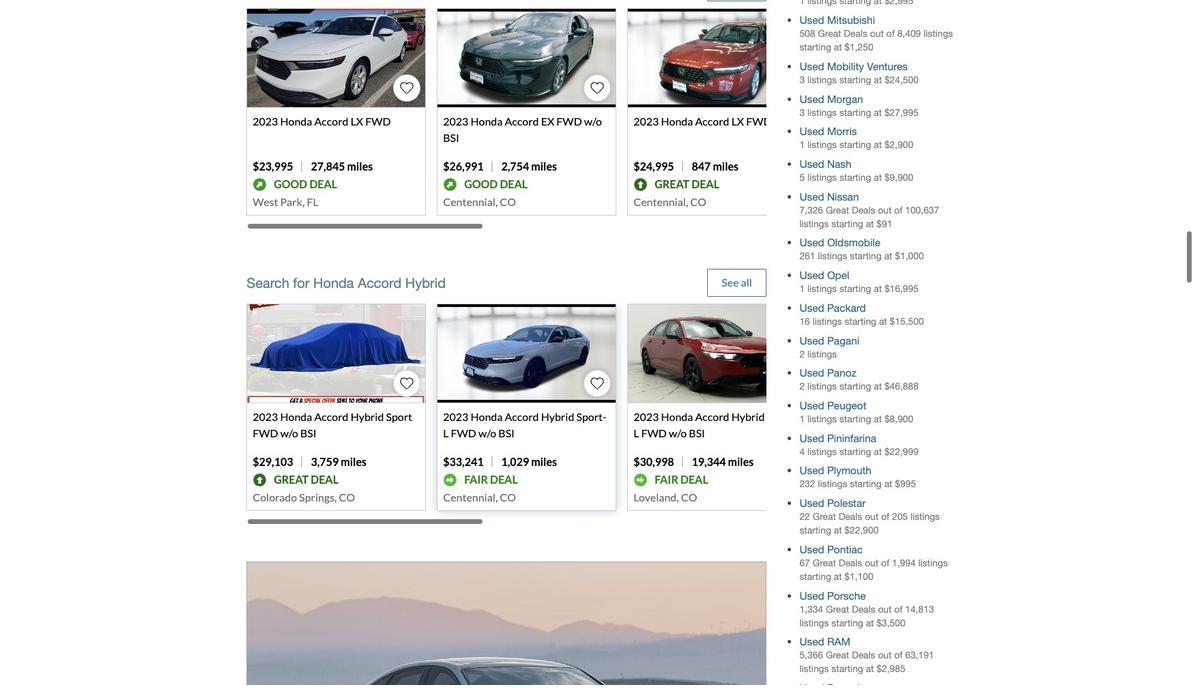 Task type: vqa. For each thing, say whether or not it's contained in the screenshot.
Used inside the Used Pininfarina 4 listings starting at $22,999
yes



Task type: locate. For each thing, give the bounding box(es) containing it.
at left $3,500
[[867, 618, 875, 629]]

used pagani link
[[800, 334, 860, 347]]

used up '22'
[[800, 497, 825, 510]]

2 1 from the top
[[800, 284, 805, 294]]

$46,888
[[885, 381, 919, 392]]

1 2023 honda accord hybrid sport- l fwd w/o bsi from the left
[[443, 410, 607, 440]]

fair deal
[[465, 473, 518, 486], [655, 473, 709, 486]]

0 horizontal spatial great
[[274, 473, 309, 486]]

$24,500
[[885, 74, 919, 85]]

all
[[741, 276, 753, 289]]

honda inside 2023 honda accord ex fwd w/o bsi
[[471, 115, 503, 128]]

0 horizontal spatial 2023 honda accord lx fwd
[[253, 115, 391, 128]]

1,334
[[800, 604, 824, 615]]

0 vertical spatial great
[[655, 178, 690, 191]]

2 used from the top
[[800, 60, 825, 72]]

1 horizontal spatial great
[[655, 178, 690, 191]]

morris
[[828, 125, 858, 137]]

centennial, co down $33,241
[[443, 491, 516, 504]]

used inside used pagani 2 listings
[[800, 334, 825, 347]]

at up used porsche link
[[834, 572, 843, 583]]

out inside 67 great deals out of 1,994 listings starting at
[[865, 558, 879, 569]]

at left $8,900
[[874, 414, 882, 425]]

starting inside "used nash 5 listings starting at $9,900"
[[840, 172, 872, 183]]

1 sport- from the left
[[577, 410, 607, 423]]

miles right 2,754
[[532, 160, 557, 173]]

out
[[871, 28, 884, 39], [879, 205, 892, 216], [865, 512, 879, 523], [865, 558, 879, 569], [879, 604, 892, 615], [879, 651, 892, 661]]

accord for $30,998
[[696, 410, 730, 423]]

deal down 27,845
[[310, 178, 338, 191]]

$3,500
[[877, 618, 906, 629]]

starting inside 67 great deals out of 1,994 listings starting at
[[800, 572, 832, 583]]

starting down plymouth
[[851, 479, 882, 490]]

see
[[722, 276, 739, 289]]

co down '1,029'
[[500, 491, 516, 504]]

2 inside used pagani 2 listings
[[800, 349, 805, 360]]

1 2 from the top
[[800, 349, 805, 360]]

deals for used nissan
[[852, 205, 876, 216]]

l up $33,241
[[443, 427, 449, 440]]

of up $3,500
[[895, 604, 903, 615]]

honda up $24,995
[[661, 115, 694, 128]]

2 2023 honda accord lx fwd from the left
[[634, 115, 772, 128]]

starting up oldsmobile
[[832, 218, 864, 229]]

deals for used pontiac
[[839, 558, 863, 569]]

2 for used pagani
[[800, 349, 805, 360]]

centennial, down $24,995
[[634, 195, 689, 208]]

of inside 7,326 great deals out of 100,637 listings starting at
[[895, 205, 903, 216]]

used nissan link
[[800, 190, 860, 203]]

listings down 5,366
[[800, 664, 830, 675]]

0 horizontal spatial fair deal
[[465, 473, 518, 486]]

0 horizontal spatial good
[[274, 178, 308, 191]]

used peugeot link
[[800, 400, 867, 412]]

at up "used pontiac" link
[[834, 525, 843, 536]]

2023 honda accord hybrid sport fwd w/o bsi image
[[247, 304, 426, 403]]

at inside used morgan 3 listings starting at $27,995
[[874, 107, 882, 118]]

listings inside "used nash 5 listings starting at $9,900"
[[808, 172, 837, 183]]

0 horizontal spatial fair
[[465, 473, 488, 486]]

starting inside 1,334 great deals out of 14,813 listings starting at
[[832, 618, 864, 629]]

w/o inside 2023 honda accord ex fwd w/o bsi
[[585, 115, 602, 128]]

8 used from the top
[[800, 269, 825, 282]]

1 for used opel
[[800, 284, 805, 294]]

deals inside 5,366 great deals out of 63,191 listings starting at
[[852, 651, 876, 661]]

park,
[[280, 195, 305, 208]]

2 2023 honda accord hybrid sport-l fwd w/o bsi image from the left
[[629, 304, 807, 403]]

used inside used oldsmobile 261 listings starting at $1,000
[[800, 237, 825, 249]]

1 vertical spatial great
[[274, 473, 309, 486]]

great inside 22 great deals out of 205 listings starting at
[[813, 512, 837, 523]]

of for used porsche
[[895, 604, 903, 615]]

listings up used morgan link
[[808, 74, 837, 85]]

of for used polestar
[[882, 512, 890, 523]]

great down ram
[[826, 651, 850, 661]]

starting inside used mobility ventures 3 listings starting at $24,500
[[840, 74, 872, 85]]

ex
[[541, 115, 555, 128]]

2023 for $26,991
[[443, 115, 469, 128]]

listings inside used morris 1 listings starting at $2,900
[[808, 140, 837, 150]]

great for $29,103
[[274, 473, 309, 486]]

deal down 19,344
[[681, 473, 709, 486]]

used inside used packard 16 listings starting at $15,500
[[800, 302, 825, 314]]

deals inside 1,334 great deals out of 14,813 listings starting at
[[852, 604, 876, 615]]

1 fair from the left
[[465, 473, 488, 486]]

$29,103
[[253, 455, 293, 468]]

listings right the 205
[[911, 512, 941, 523]]

2023 up $29,103
[[253, 410, 278, 423]]

1 inside used morris 1 listings starting at $2,900
[[800, 140, 805, 150]]

at left $91
[[867, 218, 875, 229]]

used pagani 2 listings
[[800, 334, 860, 360]]

at left $995
[[885, 479, 893, 490]]

out up $91
[[879, 205, 892, 216]]

see all
[[722, 276, 753, 289]]

at inside used mobility ventures 3 listings starting at $24,500
[[874, 74, 882, 85]]

at left "$27,995"
[[874, 107, 882, 118]]

2023 honda accord lx fwd for 27,845
[[253, 115, 391, 128]]

centennial, co down $24,995
[[634, 195, 707, 208]]

fair deal for centennial,
[[465, 473, 518, 486]]

starting inside 7,326 great deals out of 100,637 listings starting at
[[832, 218, 864, 229]]

3 up used morgan link
[[800, 74, 805, 85]]

2023 honda accord lx fwd image for 847
[[629, 9, 807, 107]]

of inside 5,366 great deals out of 63,191 listings starting at
[[895, 651, 903, 661]]

great deal up the colorado springs, co
[[274, 473, 339, 486]]

at inside 22 great deals out of 205 listings starting at
[[834, 525, 843, 536]]

starting inside used morgan 3 listings starting at $27,995
[[840, 107, 872, 118]]

1 lx from the left
[[351, 115, 363, 128]]

starting down the peugeot
[[840, 414, 872, 425]]

1 horizontal spatial lx
[[732, 115, 745, 128]]

used inside used mobility ventures 3 listings starting at $24,500
[[800, 60, 825, 72]]

2023 honda accord hybrid sport fwd w/o bsi
[[253, 410, 413, 440]]

0 vertical spatial 1
[[800, 140, 805, 150]]

1 horizontal spatial good deal
[[465, 178, 528, 191]]

starting down the panoz
[[840, 381, 872, 392]]

good
[[274, 178, 308, 191], [465, 178, 498, 191]]

l for $33,241
[[443, 427, 449, 440]]

2023 up $30,998
[[634, 410, 659, 423]]

hybrid for $29,103
[[351, 410, 384, 423]]

out inside 7,326 great deals out of 100,637 listings starting at
[[879, 205, 892, 216]]

of left 100,637
[[895, 205, 903, 216]]

used for used mitsubishi
[[800, 14, 825, 26]]

starting down ram
[[832, 664, 864, 675]]

great inside 1,334 great deals out of 14,813 listings starting at
[[826, 604, 850, 615]]

7 used from the top
[[800, 237, 825, 249]]

1 l from the left
[[443, 427, 449, 440]]

centennial, co for good
[[443, 195, 516, 208]]

at inside "used nash 5 listings starting at $9,900"
[[874, 172, 882, 183]]

16
[[800, 316, 811, 327]]

1 horizontal spatial 2023 honda accord lx fwd image
[[629, 9, 807, 107]]

5
[[800, 172, 805, 183]]

1 horizontal spatial fair
[[655, 473, 679, 486]]

out inside 508 great deals out of 8,409 listings starting at
[[871, 28, 884, 39]]

of up $2,985
[[895, 651, 903, 661]]

2 inside used panoz 2 listings starting at $46,888
[[800, 381, 805, 392]]

2023 honda accord lx fwd
[[253, 115, 391, 128], [634, 115, 772, 128]]

bsi inside 2023 honda accord ex fwd w/o bsi
[[443, 131, 460, 144]]

1 good from the left
[[274, 178, 308, 191]]

used down 261
[[800, 269, 825, 282]]

1 horizontal spatial l
[[634, 427, 640, 440]]

great for $24,995
[[655, 178, 690, 191]]

0 horizontal spatial 2023 honda accord hybrid sport- l fwd w/o bsi
[[443, 410, 607, 440]]

at left $15,500
[[880, 316, 888, 327]]

2 good deal from the left
[[465, 178, 528, 191]]

great for mitsubishi
[[818, 28, 842, 39]]

bsi inside 2023 honda accord hybrid sport fwd w/o bsi
[[300, 427, 317, 440]]

listings down used oldsmobile "link"
[[818, 251, 848, 262]]

out inside 5,366 great deals out of 63,191 listings starting at
[[879, 651, 892, 661]]

deal down 2,754
[[500, 178, 528, 191]]

deal for 3,759
[[311, 473, 339, 486]]

2023 for $23,995
[[253, 115, 278, 128]]

2023 up $33,241
[[443, 410, 469, 423]]

of inside 67 great deals out of 1,994 listings starting at
[[882, 558, 890, 569]]

at inside 7,326 great deals out of 100,637 listings starting at
[[867, 218, 875, 229]]

miles right 3,759
[[341, 455, 367, 468]]

great
[[818, 28, 842, 39], [826, 205, 850, 216], [813, 512, 837, 523], [813, 558, 837, 569], [826, 604, 850, 615], [826, 651, 850, 661]]

1 horizontal spatial 2023 honda accord hybrid sport-l fwd w/o bsi image
[[629, 304, 807, 403]]

see all link
[[708, 269, 767, 297]]

used up 5,366
[[800, 636, 825, 648]]

used nash link
[[800, 158, 852, 170]]

2023 honda accord hybrid sport- l fwd w/o bsi for 1,029
[[443, 410, 607, 440]]

miles right '1,029'
[[532, 455, 557, 468]]

great inside 67 great deals out of 1,994 listings starting at
[[813, 558, 837, 569]]

2023 inside 2023 honda accord hybrid sport fwd w/o bsi
[[253, 410, 278, 423]]

out inside 1,334 great deals out of 14,813 listings starting at
[[879, 604, 892, 615]]

1 vertical spatial 2
[[800, 381, 805, 392]]

deal
[[310, 178, 338, 191], [500, 178, 528, 191], [692, 178, 720, 191], [311, 473, 339, 486], [490, 473, 518, 486], [681, 473, 709, 486]]

used inside used peugeot 1 listings starting at $8,900
[[800, 400, 825, 412]]

1 good deal from the left
[[274, 178, 338, 191]]

starting down oldsmobile
[[851, 251, 882, 262]]

starting up ram
[[832, 618, 864, 629]]

pontiac
[[828, 544, 863, 556]]

1 horizontal spatial sport-
[[767, 410, 798, 423]]

2023 honda accord hybrid sport- l fwd w/o bsi up 19,344
[[634, 410, 798, 440]]

out for porsche
[[879, 604, 892, 615]]

1 horizontal spatial 2023 honda accord hybrid sport- l fwd w/o bsi
[[634, 410, 798, 440]]

fair up loveland, co
[[655, 473, 679, 486]]

used ram
[[800, 636, 851, 648]]

deal for 1,029
[[490, 473, 518, 486]]

centennial, down "$26,991" on the top left of the page
[[443, 195, 498, 208]]

deal down '1,029'
[[490, 473, 518, 486]]

mitsubishi
[[828, 14, 876, 26]]

at inside 508 great deals out of 8,409 listings starting at
[[834, 42, 843, 53]]

great inside 7,326 great deals out of 100,637 listings starting at
[[826, 205, 850, 216]]

deals inside 67 great deals out of 1,994 listings starting at
[[839, 558, 863, 569]]

4
[[800, 447, 805, 457]]

centennial, down $33,241
[[443, 491, 498, 504]]

1 vertical spatial 1
[[800, 284, 805, 294]]

fwd inside 2023 honda accord ex fwd w/o bsi
[[557, 115, 582, 128]]

2 2 from the top
[[800, 381, 805, 392]]

$27,995
[[885, 107, 919, 118]]

2 3 from the top
[[800, 107, 805, 118]]

used left the peugeot
[[800, 400, 825, 412]]

co right springs,
[[339, 491, 355, 504]]

used for used oldsmobile 261 listings starting at $1,000
[[800, 237, 825, 249]]

of for used ram
[[895, 651, 903, 661]]

deals inside 7,326 great deals out of 100,637 listings starting at
[[852, 205, 876, 216]]

deals down pontiac
[[839, 558, 863, 569]]

plymouth
[[828, 465, 872, 477]]

deals for used mitsubishi
[[844, 28, 868, 39]]

deal for 27,845
[[310, 178, 338, 191]]

of inside 508 great deals out of 8,409 listings starting at
[[887, 28, 895, 39]]

1 3 from the top
[[800, 74, 805, 85]]

used inside used plymouth 232 listings starting at $995
[[800, 465, 825, 477]]

l
[[443, 427, 449, 440], [634, 427, 640, 440]]

2 good from the left
[[465, 178, 498, 191]]

fair deal up loveland, co
[[655, 473, 709, 486]]

1 2023 honda accord lx fwd image from the left
[[247, 9, 426, 107]]

15 used from the top
[[800, 497, 825, 510]]

at inside used packard 16 listings starting at $15,500
[[880, 316, 888, 327]]

used ram link
[[800, 636, 851, 648]]

1 vertical spatial 3
[[800, 107, 805, 118]]

sport-
[[577, 410, 607, 423], [767, 410, 798, 423]]

3 1 from the top
[[800, 414, 805, 425]]

ventures
[[868, 60, 908, 72]]

2023 honda accord ex fwd w/o bsi image
[[438, 9, 616, 107]]

great down used polestar
[[813, 512, 837, 523]]

deal for 847
[[692, 178, 720, 191]]

2023 for $30,998
[[634, 410, 659, 423]]

3 inside used mobility ventures 3 listings starting at $24,500
[[800, 74, 805, 85]]

accord for $24,995
[[696, 115, 730, 128]]

2023 for $24,995
[[634, 115, 659, 128]]

1 fair deal from the left
[[465, 473, 518, 486]]

2023 for $33,241
[[443, 410, 469, 423]]

of for used nissan
[[895, 205, 903, 216]]

0 horizontal spatial great deal
[[274, 473, 339, 486]]

centennial, co
[[443, 195, 516, 208], [634, 195, 707, 208], [443, 491, 516, 504]]

centennial, for fair deal
[[443, 491, 498, 504]]

2 l from the left
[[634, 427, 640, 440]]

9 used from the top
[[800, 302, 825, 314]]

1 vertical spatial great deal
[[274, 473, 339, 486]]

accord inside 2023 honda accord ex fwd w/o bsi
[[505, 115, 539, 128]]

starting inside used morris 1 listings starting at $2,900
[[840, 140, 872, 150]]

starting inside used opel 1 listings starting at $16,995
[[840, 284, 872, 294]]

3 used from the top
[[800, 93, 825, 105]]

fl
[[307, 195, 319, 208]]

fair
[[465, 473, 488, 486], [655, 473, 679, 486]]

fwd
[[366, 115, 391, 128], [557, 115, 582, 128], [747, 115, 772, 128], [253, 427, 278, 440], [451, 427, 477, 440], [642, 427, 667, 440]]

2023 inside 2023 honda accord ex fwd w/o bsi
[[443, 115, 469, 128]]

listings down used morgan link
[[808, 107, 837, 118]]

0 vertical spatial 2
[[800, 349, 805, 360]]

2023
[[253, 115, 278, 128], [443, 115, 469, 128], [634, 115, 659, 128], [253, 410, 278, 423], [443, 410, 469, 423], [634, 410, 659, 423]]

good deal down 2,754
[[465, 178, 528, 191]]

used for used plymouth 232 listings starting at $995
[[800, 465, 825, 477]]

0 horizontal spatial l
[[443, 427, 449, 440]]

used for used polestar
[[800, 497, 825, 510]]

listings inside used pagani 2 listings
[[808, 349, 837, 360]]

starting down 508
[[800, 42, 832, 53]]

used inside "used nash 5 listings starting at $9,900"
[[800, 158, 825, 170]]

lx up 847 miles
[[732, 115, 745, 128]]

used for used porsche
[[800, 590, 825, 602]]

used up 261
[[800, 237, 825, 249]]

l up $30,998
[[634, 427, 640, 440]]

used peugeot 1 listings starting at $8,900
[[800, 400, 914, 425]]

16 used from the top
[[800, 544, 825, 556]]

14 used from the top
[[800, 465, 825, 477]]

used porsche
[[800, 590, 867, 602]]

packard
[[828, 302, 867, 314]]

1 down used morris link
[[800, 140, 805, 150]]

centennial, for great deal
[[634, 195, 689, 208]]

12 used from the top
[[800, 400, 825, 412]]

w/o up $33,241
[[479, 427, 497, 440]]

miles for 19,344 miles
[[728, 455, 754, 468]]

co down 2,754
[[500, 195, 516, 208]]

listings inside used peugeot 1 listings starting at $8,900
[[808, 414, 837, 425]]

honda for $29,103
[[280, 410, 312, 423]]

2 2023 honda accord lx fwd image from the left
[[629, 9, 807, 107]]

starting inside used peugeot 1 listings starting at $8,900
[[840, 414, 872, 425]]

great deal
[[655, 178, 720, 191], [274, 473, 339, 486]]

great inside 5,366 great deals out of 63,191 listings starting at
[[826, 651, 850, 661]]

centennial, for good deal
[[443, 195, 498, 208]]

1 inside used peugeot 1 listings starting at $8,900
[[800, 414, 805, 425]]

listings inside used pininfarina 4 listings starting at $22,999
[[808, 447, 837, 457]]

w/o right ex
[[585, 115, 602, 128]]

$33,241
[[443, 455, 484, 468]]

honda for $30,998
[[661, 410, 694, 423]]

lx
[[351, 115, 363, 128], [732, 115, 745, 128]]

1 2023 honda accord lx fwd from the left
[[253, 115, 391, 128]]

miles
[[347, 160, 373, 173], [532, 160, 557, 173], [713, 160, 739, 173], [341, 455, 367, 468], [532, 455, 557, 468], [728, 455, 754, 468]]

at left $46,888
[[874, 381, 882, 392]]

starting down nash
[[840, 172, 872, 183]]

used inside used pininfarina 4 listings starting at $22,999
[[800, 432, 825, 444]]

deals for used porsche
[[852, 604, 876, 615]]

great up the colorado springs, co
[[274, 473, 309, 486]]

0 horizontal spatial 2023 honda accord lx fwd image
[[247, 9, 426, 107]]

listings
[[924, 28, 954, 39], [808, 74, 837, 85], [808, 107, 837, 118], [808, 140, 837, 150], [808, 172, 837, 183], [800, 218, 830, 229], [818, 251, 848, 262], [808, 284, 837, 294], [813, 316, 843, 327], [808, 349, 837, 360], [808, 381, 837, 392], [808, 414, 837, 425], [808, 447, 837, 457], [818, 479, 848, 490], [911, 512, 941, 523], [919, 558, 948, 569], [800, 618, 830, 629], [800, 664, 830, 675]]

1 up 4
[[800, 414, 805, 425]]

1 2023 honda accord hybrid sport-l fwd w/o bsi image from the left
[[438, 304, 616, 403]]

1,029
[[502, 455, 529, 468]]

used for used pininfarina 4 listings starting at $22,999
[[800, 432, 825, 444]]

508
[[800, 28, 816, 39]]

great down nissan
[[826, 205, 850, 216]]

used inside used panoz 2 listings starting at $46,888
[[800, 367, 825, 379]]

deal for 2,754
[[500, 178, 528, 191]]

listings inside used plymouth 232 listings starting at $995
[[818, 479, 848, 490]]

2 fair deal from the left
[[655, 473, 709, 486]]

deal down 847
[[692, 178, 720, 191]]

hybrid inside 2023 honda accord hybrid sport fwd w/o bsi
[[351, 410, 384, 423]]

11 used from the top
[[800, 367, 825, 379]]

2 down used pagani link at the right of the page
[[800, 349, 805, 360]]

17 used from the top
[[800, 590, 825, 602]]

of for used mitsubishi
[[887, 28, 895, 39]]

miles right 847
[[713, 160, 739, 173]]

0 horizontal spatial sport-
[[577, 410, 607, 423]]

2 sport- from the left
[[767, 410, 798, 423]]

3 inside used morgan 3 listings starting at $27,995
[[800, 107, 805, 118]]

honda inside 2023 honda accord hybrid sport fwd w/o bsi
[[280, 410, 312, 423]]

west
[[253, 195, 278, 208]]

used up 4
[[800, 432, 825, 444]]

3 down used morgan link
[[800, 107, 805, 118]]

at inside used pininfarina 4 listings starting at $22,999
[[874, 447, 882, 457]]

honda up "$26,991" on the top left of the page
[[471, 115, 503, 128]]

great inside 508 great deals out of 8,409 listings starting at
[[818, 28, 842, 39]]

used for used peugeot 1 listings starting at $8,900
[[800, 400, 825, 412]]

of inside 22 great deals out of 205 listings starting at
[[882, 512, 890, 523]]

used opel link
[[800, 269, 850, 282]]

0 horizontal spatial lx
[[351, 115, 363, 128]]

loveland,
[[634, 491, 679, 504]]

4 used from the top
[[800, 125, 825, 137]]

fwd inside 2023 honda accord hybrid sport fwd w/o bsi
[[253, 427, 278, 440]]

at inside used opel 1 listings starting at $16,995
[[874, 284, 882, 294]]

13 used from the top
[[800, 432, 825, 444]]

listings inside used opel 1 listings starting at $16,995
[[808, 284, 837, 294]]

honda for $33,241
[[471, 410, 503, 423]]

panoz
[[828, 367, 857, 379]]

5 used from the top
[[800, 158, 825, 170]]

2 lx from the left
[[732, 115, 745, 128]]

2 fair from the left
[[655, 473, 679, 486]]

1 horizontal spatial 2023 honda accord lx fwd
[[634, 115, 772, 128]]

1
[[800, 140, 805, 150], [800, 284, 805, 294], [800, 414, 805, 425]]

2023 honda accord lx fwd image
[[247, 9, 426, 107], [629, 9, 807, 107]]

great for polestar
[[813, 512, 837, 523]]

1 horizontal spatial good
[[465, 178, 498, 191]]

starting down packard
[[845, 316, 877, 327]]

starting inside used panoz 2 listings starting at $46,888
[[840, 381, 872, 392]]

co for $26,991
[[500, 195, 516, 208]]

great deal for springs,
[[274, 473, 339, 486]]

3
[[800, 74, 805, 85], [800, 107, 805, 118]]

0 vertical spatial 3
[[800, 74, 805, 85]]

accord inside 2023 honda accord hybrid sport fwd w/o bsi
[[314, 410, 349, 423]]

listings right 1,994
[[919, 558, 948, 569]]

of left the 205
[[882, 512, 890, 523]]

1 horizontal spatial fair deal
[[655, 473, 709, 486]]

accord for $26,991
[[505, 115, 539, 128]]

miles right 19,344
[[728, 455, 754, 468]]

bsi up 3,759
[[300, 427, 317, 440]]

at inside used plymouth 232 listings starting at $995
[[885, 479, 893, 490]]

19,344
[[692, 455, 726, 468]]

1 horizontal spatial great deal
[[655, 178, 720, 191]]

0 horizontal spatial 2023 honda accord hybrid sport-l fwd w/o bsi image
[[438, 304, 616, 403]]

listings down used opel "link" on the top right of page
[[808, 284, 837, 294]]

0 vertical spatial great deal
[[655, 178, 720, 191]]

1 used from the top
[[800, 14, 825, 26]]

mobility
[[828, 60, 865, 72]]

deals inside 22 great deals out of 205 listings starting at
[[839, 512, 863, 523]]

at inside used oldsmobile 261 listings starting at $1,000
[[885, 251, 893, 262]]

used up 232
[[800, 465, 825, 477]]

used up 1,334
[[800, 590, 825, 602]]

deals down polestar
[[839, 512, 863, 523]]

at up "mobility" at the top right
[[834, 42, 843, 53]]

0 horizontal spatial good deal
[[274, 178, 338, 191]]

used morris 1 listings starting at $2,900
[[800, 125, 914, 150]]

listings inside 1,334 great deals out of 14,813 listings starting at
[[800, 618, 830, 629]]

at inside 67 great deals out of 1,994 listings starting at
[[834, 572, 843, 583]]

miles right 27,845
[[347, 160, 373, 173]]

deals down 1,334 great deals out of 14,813 listings starting at
[[852, 651, 876, 661]]

deal down 3,759
[[311, 473, 339, 486]]

fair for $30,998
[[655, 473, 679, 486]]

at left $16,995
[[874, 284, 882, 294]]

deals inside 508 great deals out of 8,409 listings starting at
[[844, 28, 868, 39]]

$995
[[896, 479, 917, 490]]

1 1 from the top
[[800, 140, 805, 150]]

starting inside 22 great deals out of 205 listings starting at
[[800, 525, 832, 536]]

used inside used opel 1 listings starting at $16,995
[[800, 269, 825, 282]]

used polestar link
[[800, 497, 866, 510]]

co for $24,995
[[691, 195, 707, 208]]

18 used from the top
[[800, 636, 825, 648]]

used up 7,326 in the right top of the page
[[800, 190, 825, 203]]

1 for used morris
[[800, 140, 805, 150]]

listings inside used packard 16 listings starting at $15,500
[[813, 316, 843, 327]]

listings down used packard link
[[813, 316, 843, 327]]

sport- for 19,344 miles
[[767, 410, 798, 423]]

232
[[800, 479, 816, 490]]

honda up $29,103
[[280, 410, 312, 423]]

deals
[[844, 28, 868, 39], [852, 205, 876, 216], [839, 512, 863, 523], [839, 558, 863, 569], [852, 604, 876, 615], [852, 651, 876, 661]]

2 vertical spatial 1
[[800, 414, 805, 425]]

miles for 27,845 miles
[[347, 160, 373, 173]]

6 used from the top
[[800, 190, 825, 203]]

at left $22,999
[[874, 447, 882, 457]]

out up $2,985
[[879, 651, 892, 661]]

starting down the 67
[[800, 572, 832, 583]]

honda up $33,241
[[471, 410, 503, 423]]

great down used mitsubishi link
[[818, 28, 842, 39]]

of inside 1,334 great deals out of 14,813 listings starting at
[[895, 604, 903, 615]]

centennial,
[[443, 195, 498, 208], [634, 195, 689, 208], [443, 491, 498, 504]]

pininfarina
[[828, 432, 877, 444]]

listings down used nash link
[[808, 172, 837, 183]]

$1,100
[[845, 572, 874, 583]]

2023 honda accord hybrid sport-l fwd w/o bsi image
[[438, 304, 616, 403], [629, 304, 807, 403]]

10 used from the top
[[800, 334, 825, 347]]

2 2023 honda accord hybrid sport- l fwd w/o bsi from the left
[[634, 410, 798, 440]]



Task type: describe. For each thing, give the bounding box(es) containing it.
good deal for co
[[465, 178, 528, 191]]

100,637
[[906, 205, 940, 216]]

used mitsubishi link
[[800, 14, 876, 26]]

miles for 3,759 miles
[[341, 455, 367, 468]]

2023 honda accord lx fwd for 847
[[634, 115, 772, 128]]

used for used mobility ventures 3 listings starting at $24,500
[[800, 60, 825, 72]]

morgan
[[828, 93, 864, 105]]

out for mitsubishi
[[871, 28, 884, 39]]

accord for $23,995
[[314, 115, 349, 128]]

205
[[893, 512, 908, 523]]

centennial, co for great
[[634, 195, 707, 208]]

miles for 847 miles
[[713, 160, 739, 173]]

2023 honda accord hybrid sport-l fwd w/o bsi image for 1,029
[[438, 304, 616, 403]]

ram
[[828, 636, 851, 648]]

loveland, co
[[634, 491, 698, 504]]

used mitsubishi
[[800, 14, 876, 26]]

used plymouth link
[[800, 465, 872, 477]]

at inside 5,366 great deals out of 63,191 listings starting at
[[867, 664, 875, 675]]

used opel 1 listings starting at $16,995
[[800, 269, 919, 294]]

l for $30,998
[[634, 427, 640, 440]]

good for $26,991
[[465, 178, 498, 191]]

used packard link
[[800, 302, 867, 314]]

bsi up 19,344
[[689, 427, 706, 440]]

5,366
[[800, 651, 824, 661]]

19,344 miles
[[692, 455, 754, 468]]

used for used morgan 3 listings starting at $27,995
[[800, 93, 825, 105]]

co for $33,241
[[500, 491, 516, 504]]

27,845
[[311, 160, 345, 173]]

2,754
[[502, 160, 529, 173]]

67
[[800, 558, 811, 569]]

22 great deals out of 205 listings starting at
[[800, 512, 941, 536]]

honda for $24,995
[[661, 115, 694, 128]]

honda right for
[[313, 275, 354, 291]]

sport- for 1,029 miles
[[577, 410, 607, 423]]

search
[[247, 275, 289, 291]]

used polestar
[[800, 497, 866, 510]]

1,029 miles
[[502, 455, 557, 468]]

at inside used panoz 2 listings starting at $46,888
[[874, 381, 882, 392]]

at inside used peugeot 1 listings starting at $8,900
[[874, 414, 882, 425]]

2024 hyundai sonata image
[[247, 562, 767, 686]]

used for used nissan
[[800, 190, 825, 203]]

used for used ram
[[800, 636, 825, 648]]

w/o up $30,998
[[669, 427, 687, 440]]

pagani
[[828, 334, 860, 347]]

great deal for co
[[655, 178, 720, 191]]

hybrid for $30,998
[[732, 410, 765, 423]]

west park, fl
[[253, 195, 319, 208]]

deals for used ram
[[852, 651, 876, 661]]

honda for $26,991
[[471, 115, 503, 128]]

$8,900
[[885, 414, 914, 425]]

14,813
[[906, 604, 935, 615]]

at inside 1,334 great deals out of 14,813 listings starting at
[[867, 618, 875, 629]]

starting inside 5,366 great deals out of 63,191 listings starting at
[[832, 664, 864, 675]]

colorado
[[253, 491, 297, 504]]

at inside used morris 1 listings starting at $2,900
[[874, 140, 882, 150]]

polestar
[[828, 497, 866, 510]]

used oldsmobile link
[[800, 237, 881, 249]]

7,326
[[800, 205, 824, 216]]

used packard 16 listings starting at $15,500
[[800, 302, 925, 327]]

peugeot
[[828, 400, 867, 412]]

used for used panoz 2 listings starting at $46,888
[[800, 367, 825, 379]]

7,326 great deals out of 100,637 listings starting at
[[800, 205, 940, 229]]

2023 honda accord hybrid sport-l fwd w/o bsi image for 19,344
[[629, 304, 807, 403]]

$16,995
[[885, 284, 919, 294]]

$15,500
[[890, 316, 925, 327]]

lx for 27,845 miles
[[351, 115, 363, 128]]

listings inside 5,366 great deals out of 63,191 listings starting at
[[800, 664, 830, 675]]

used for used nash 5 listings starting at $9,900
[[800, 158, 825, 170]]

accord for $33,241
[[505, 410, 539, 423]]

used pontiac
[[800, 544, 863, 556]]

miles for 2,754 miles
[[532, 160, 557, 173]]

out for polestar
[[865, 512, 879, 523]]

2,754 miles
[[502, 160, 557, 173]]

great for ram
[[826, 651, 850, 661]]

used for used morris 1 listings starting at $2,900
[[800, 125, 825, 137]]

27,845 miles
[[311, 160, 373, 173]]

listings inside 67 great deals out of 1,994 listings starting at
[[919, 558, 948, 569]]

miles for 1,029 miles
[[532, 455, 557, 468]]

centennial, co for fair
[[443, 491, 516, 504]]

used panoz 2 listings starting at $46,888
[[800, 367, 919, 392]]

5,366 great deals out of 63,191 listings starting at
[[800, 651, 935, 675]]

261
[[800, 251, 816, 262]]

1 for used peugeot
[[800, 414, 805, 425]]

bsi up '1,029'
[[499, 427, 515, 440]]

3,759
[[311, 455, 339, 468]]

used pininfarina 4 listings starting at $22,999
[[800, 432, 919, 457]]

out for nissan
[[879, 205, 892, 216]]

fair for $33,241
[[465, 473, 488, 486]]

$2,900
[[885, 140, 914, 150]]

out for ram
[[879, 651, 892, 661]]

starting inside used oldsmobile 261 listings starting at $1,000
[[851, 251, 882, 262]]

$1,250
[[845, 42, 874, 53]]

3,759 miles
[[311, 455, 367, 468]]

colorado springs, co
[[253, 491, 355, 504]]

used morgan link
[[800, 93, 864, 105]]

lx for 847 miles
[[732, 115, 745, 128]]

$26,991
[[443, 160, 484, 173]]

used oldsmobile 261 listings starting at $1,000
[[800, 237, 925, 262]]

2023 honda accord hybrid sport- l fwd w/o bsi for 19,344
[[634, 410, 798, 440]]

used mobility ventures 3 listings starting at $24,500
[[800, 60, 919, 85]]

accord for $29,103
[[314, 410, 349, 423]]

honda for $23,995
[[280, 115, 312, 128]]

porsche
[[828, 590, 867, 602]]

508 great deals out of 8,409 listings starting at
[[800, 28, 954, 53]]

used mobility ventures link
[[800, 60, 908, 72]]

used panoz link
[[800, 367, 857, 379]]

opel
[[828, 269, 850, 282]]

listings inside used morgan 3 listings starting at $27,995
[[808, 107, 837, 118]]

used for used pontiac
[[800, 544, 825, 556]]

fair deal for loveland,
[[655, 473, 709, 486]]

listings inside used oldsmobile 261 listings starting at $1,000
[[818, 251, 848, 262]]

used porsche link
[[800, 590, 867, 602]]

listings inside used mobility ventures 3 listings starting at $24,500
[[808, 74, 837, 85]]

847
[[692, 160, 711, 173]]

nissan
[[828, 190, 860, 203]]

used for used packard 16 listings starting at $15,500
[[800, 302, 825, 314]]

used for used pagani 2 listings
[[800, 334, 825, 347]]

starting inside used packard 16 listings starting at $15,500
[[845, 316, 877, 327]]

for
[[293, 275, 310, 291]]

$2,985
[[877, 664, 906, 675]]

used nash 5 listings starting at $9,900
[[800, 158, 914, 183]]

2023 honda accord ex fwd w/o bsi
[[443, 115, 602, 144]]

$9,900
[[885, 172, 914, 183]]

w/o inside 2023 honda accord hybrid sport fwd w/o bsi
[[280, 427, 298, 440]]

2023 honda accord lx fwd image for 27,845
[[247, 9, 426, 107]]

$30,998
[[634, 455, 674, 468]]

used morgan 3 listings starting at $27,995
[[800, 93, 919, 118]]

used pontiac link
[[800, 544, 863, 556]]

deal for 19,344
[[681, 473, 709, 486]]

listings inside 508 great deals out of 8,409 listings starting at
[[924, 28, 954, 39]]

listings inside 7,326 great deals out of 100,637 listings starting at
[[800, 218, 830, 229]]

used nissan
[[800, 190, 860, 203]]

good for $23,995
[[274, 178, 308, 191]]

listings inside 22 great deals out of 205 listings starting at
[[911, 512, 941, 523]]

starting inside used plymouth 232 listings starting at $995
[[851, 479, 882, 490]]

of for used pontiac
[[882, 558, 890, 569]]

springs,
[[299, 491, 337, 504]]

2 for used panoz
[[800, 381, 805, 392]]

nash
[[828, 158, 852, 170]]

used morris link
[[800, 125, 858, 137]]

hybrid for $33,241
[[541, 410, 575, 423]]

starting inside 508 great deals out of 8,409 listings starting at
[[800, 42, 832, 53]]

listings inside used panoz 2 listings starting at $46,888
[[808, 381, 837, 392]]

deals for used polestar
[[839, 512, 863, 523]]

67 great deals out of 1,994 listings starting at
[[800, 558, 948, 583]]

used plymouth 232 listings starting at $995
[[800, 465, 917, 490]]

used pininfarina link
[[800, 432, 877, 444]]

$23,995
[[253, 160, 293, 173]]

great for nissan
[[826, 205, 850, 216]]

used for used opel 1 listings starting at $16,995
[[800, 269, 825, 282]]

great for pontiac
[[813, 558, 837, 569]]

$91
[[877, 218, 893, 229]]

out for pontiac
[[865, 558, 879, 569]]

co for $30,998
[[681, 491, 698, 504]]

oldsmobile
[[828, 237, 881, 249]]

starting inside used pininfarina 4 listings starting at $22,999
[[840, 447, 872, 457]]

good deal for park,
[[274, 178, 338, 191]]



